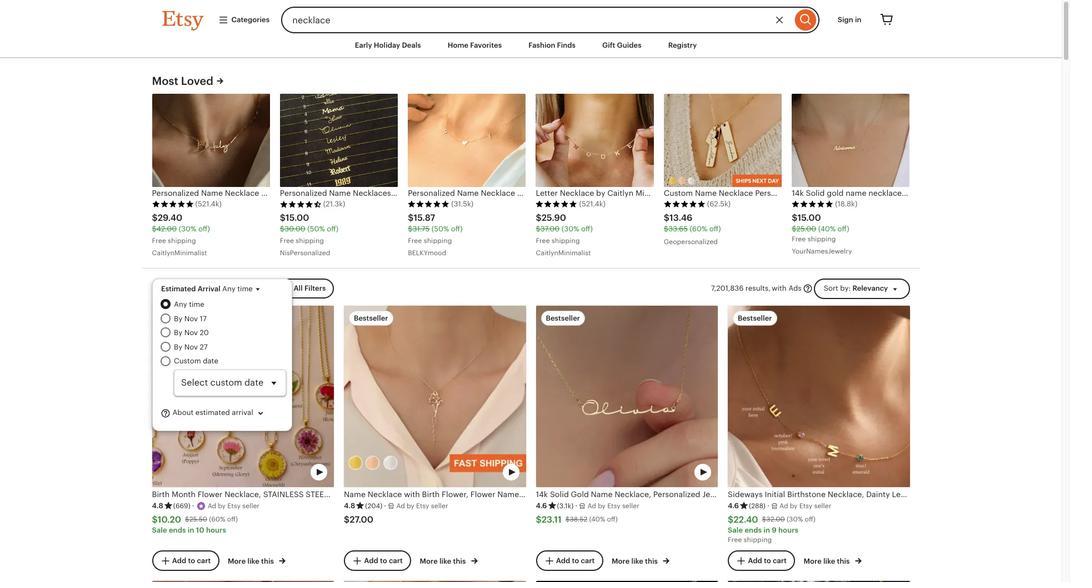 Task type: describe. For each thing, give the bounding box(es) containing it.
seller for 23.11
[[622, 503, 639, 510]]

15.00 for 30.00
[[286, 213, 309, 224]]

2 seller from the left
[[431, 503, 448, 510]]

$ 15.00 $ 30.00 (50% off) free shipping nispersonalized
[[280, 213, 338, 257]]

5 out of 5 stars image for 25.90
[[536, 200, 578, 208]]

categories button
[[210, 10, 278, 30]]

add to cart button for 22.40
[[728, 551, 795, 572]]

(60% for 13.46
[[690, 225, 707, 234]]

4.5 out of 5 stars image
[[280, 200, 322, 208]]

any inside any time 'link'
[[174, 301, 187, 309]]

25.00
[[796, 225, 816, 234]]

about estimated arrival
[[171, 409, 253, 417]]

4.6 for 23.11
[[536, 502, 547, 510]]

bestseller for (3.1k)
[[546, 314, 580, 323]]

with
[[772, 284, 787, 293]]

like for 10.20
[[247, 558, 259, 566]]

off) for $ 15.00 $ 25.00 (40% off) free shipping yournamesjewelry
[[838, 225, 849, 234]]

add to cart for 10.20
[[172, 557, 211, 565]]

etsy for 22.40
[[799, 503, 812, 510]]

$ 22.40 $ 32.00 (30% off) sale ends in 9 hours free shipping
[[728, 515, 815, 545]]

custom
[[174, 357, 201, 365]]

any time link
[[174, 300, 286, 310]]

13.46
[[669, 213, 692, 224]]

nispersonalized
[[280, 250, 330, 257]]

time inside any time 'link'
[[189, 301, 204, 309]]

(521.4k) for 29.40
[[195, 200, 222, 209]]

(40% for 15.00
[[818, 225, 836, 234]]

etsy for 23.11
[[607, 503, 620, 510]]

to for 22.40
[[764, 557, 771, 565]]

off) for $ 10.20 $ 25.50 (60% off) sale ends in 10 hours
[[227, 516, 238, 524]]

free for $ 15.87 $ 31.75 (50% off) free shipping belkymood
[[408, 237, 422, 245]]

letter necklace by caitlyn minimalist • name necklace • perfect for your minimalist look • gifts for mom • christmas gift for her • nm54f77 image
[[536, 94, 654, 187]]

(62.5k)
[[707, 200, 731, 209]]

cart for 23.11
[[581, 557, 595, 565]]

ads
[[788, 284, 802, 293]]

fashion finds link
[[520, 36, 584, 56]]

4.6 for 22.40
[[728, 502, 739, 510]]

custom name necklace personalized gift for women mama necklace for mom engraved gifts handmade jewelry wedding unique holiday gift for her image
[[664, 94, 782, 187]]

add to cart for 22.40
[[748, 557, 787, 565]]

shipping for $ 29.40 $ 42.00 (30% off) free shipping caitlynminimalist
[[168, 237, 196, 245]]

27.00
[[350, 515, 373, 525]]

add to cart for 23.11
[[556, 557, 595, 565]]

2 like from the left
[[439, 558, 451, 566]]

(3.1k)
[[557, 503, 574, 510]]

5 out of 5 stars image for 15.00
[[792, 200, 833, 208]]

results,
[[745, 284, 771, 293]]

off) for $ 13.46 $ 33.65 (60% off) geopersonalized
[[709, 225, 721, 234]]

$ 15.87 $ 31.75 (50% off) free shipping belkymood
[[408, 213, 463, 257]]

add to cart button for 10.20
[[152, 551, 219, 572]]

17
[[200, 315, 207, 323]]

product video element for (669)
[[152, 306, 334, 488]]

free inside the $ 22.40 $ 32.00 (30% off) sale ends in 9 hours free shipping
[[728, 537, 742, 545]]

early holiday deals link
[[347, 36, 429, 56]]

$ 10.20 $ 25.50 (60% off) sale ends in 10 hours
[[152, 515, 238, 535]]

bestseller for (204)
[[354, 314, 388, 323]]

personalized name necklace by caitlynminimalist • gold name necklace with box chain • perfect gift for her • personalized gift • nm81f91 image
[[152, 94, 270, 187]]

2 add to cart button from the left
[[344, 551, 411, 572]]

hours for 10.20
[[206, 527, 226, 535]]

31.75
[[412, 225, 430, 234]]

25.90
[[542, 213, 566, 224]]

d for 22.40
[[784, 503, 788, 510]]

$ 25.90 $ 37.00 (30% off) free shipping caitlynminimalist
[[536, 213, 593, 257]]

by nov 20 link
[[174, 328, 286, 339]]

2 y from the left
[[411, 503, 414, 510]]

by nov 17 link
[[174, 314, 286, 325]]

2 · from the left
[[384, 502, 386, 510]]

birth month flower necklace, stainless steel real dried flower necklaces, gift for plant lady, birthday gift, gift for mom, christmas gift. image
[[152, 306, 334, 488]]

42.00
[[156, 225, 177, 234]]

(50% for 15.00
[[307, 225, 325, 234]]

(18.8k)
[[835, 200, 857, 209]]

more like this link for 23.11
[[612, 555, 670, 567]]

5 out of 5 stars image for 13.46
[[664, 200, 705, 208]]

add to cart button for 23.11
[[536, 551, 603, 572]]

Search for anything text field
[[281, 7, 792, 33]]

arrival
[[232, 409, 253, 417]]

a for 23.11
[[588, 503, 592, 510]]

$ 23.11 $ 38.52 (40% off)
[[536, 515, 618, 525]]

most loved
[[152, 75, 213, 87]]

a d b y etsy seller for 22.40
[[780, 503, 831, 510]]

select an estimated delivery date option group
[[161, 300, 286, 397]]

b for 10.20
[[218, 503, 222, 510]]

early holiday deals
[[355, 41, 421, 49]]

registry
[[668, 41, 697, 49]]

all
[[294, 285, 303, 293]]

more for 22.40
[[804, 558, 822, 566]]

add for 10.20
[[172, 557, 186, 565]]

early
[[355, 41, 372, 49]]

banner containing categories
[[142, 0, 920, 33]]

ends for 10.20
[[169, 527, 186, 535]]

15.87
[[414, 213, 435, 224]]

fashion finds
[[528, 41, 576, 49]]

sun flower necklace, name necklace, sun flower name necklace, dainty necklace, personalized necklace, mothers day gift, gifts for her image
[[152, 582, 334, 583]]

4.8 for (204)
[[344, 502, 355, 510]]

more for 23.11
[[612, 558, 630, 566]]

4.8 for (669)
[[152, 502, 163, 510]]

free for $ 15.00 $ 25.00 (40% off) free shipping yournamesjewelry
[[792, 236, 806, 243]]

personalized name necklace - initial necklace - letter necklace - custom necklace - wife gifts - gifts for mom - minimalist- christmas  gift image
[[408, 94, 526, 187]]

all filters
[[294, 285, 326, 293]]

free for $ 15.00 $ 30.00 (50% off) free shipping nispersonalized
[[280, 237, 294, 245]]

personalized name necklace, dainty name necklace, custom name necklace, 14k gold necklace, 50th birthday gift for women, anniversary gifts image
[[536, 582, 718, 583]]

sideways initial birthstone necklace,  dainty letter necklace, personalized necklace, birthday gifts for her image
[[728, 306, 910, 488]]

caitlynminimalist for 29.40
[[152, 250, 207, 257]]

to for 10.20
[[188, 557, 195, 565]]

22.40
[[733, 515, 758, 525]]

38.52
[[570, 516, 587, 524]]

date
[[203, 357, 218, 365]]

2 d from the left
[[401, 503, 405, 510]]

$ 29.40 $ 42.00 (30% off) free shipping caitlynminimalist
[[152, 213, 210, 257]]

product video element for (3.1k)
[[536, 306, 718, 488]]

personalized name necklaces, personalized name necklaces , script name necklaces, black friday sale , gift for her , persoanlized gift image
[[280, 94, 398, 187]]

favorites
[[470, 41, 502, 49]]

y for 23.11
[[602, 503, 606, 510]]

29.40
[[158, 213, 182, 224]]

with ads
[[772, 284, 802, 293]]

finds
[[557, 41, 576, 49]]

2 more like this link from the left
[[420, 555, 478, 567]]

5 out of 5 stars image for 15.87
[[408, 200, 450, 208]]

free for $ 25.90 $ 37.00 (30% off) free shipping caitlynminimalist
[[536, 237, 550, 245]]

custom date
[[174, 357, 218, 365]]

this for 10.20
[[261, 558, 274, 566]]

30.00
[[285, 225, 305, 234]]

categories
[[231, 16, 270, 24]]

sale for 10.20
[[152, 527, 167, 535]]

more like this for 23.11
[[612, 558, 660, 566]]

yournamesjewelry
[[792, 248, 852, 256]]

$ 15.00 $ 25.00 (40% off) free shipping yournamesjewelry
[[792, 213, 852, 256]]

(204)
[[365, 503, 382, 510]]

add for 23.11
[[556, 557, 570, 565]]

$ inside $ 23.11 $ 38.52 (40% off)
[[565, 516, 570, 524]]

more like this for 10.20
[[228, 558, 276, 566]]

gift
[[602, 41, 615, 49]]

2 more like this from the left
[[420, 558, 468, 566]]

37.00
[[540, 225, 560, 234]]

off) for $ 22.40 $ 32.00 (30% off) sale ends in 9 hours free shipping
[[805, 516, 815, 524]]

(288)
[[749, 503, 766, 510]]

shipping for $ 15.00 $ 25.00 (40% off) free shipping yournamesjewelry
[[808, 236, 836, 243]]

gift guides
[[602, 41, 641, 49]]

estimated arrival any time
[[161, 285, 253, 293]]

geopersonalized
[[664, 238, 718, 246]]

$ 27.00
[[344, 515, 373, 525]]

cart for 10.20
[[197, 557, 211, 565]]

more like this link for 10.20
[[228, 555, 286, 567]]

sale for 22.40
[[728, 527, 743, 535]]

home
[[448, 41, 468, 49]]

$ 13.46 $ 33.65 (60% off) geopersonalized
[[664, 213, 721, 246]]

y for 10.20
[[222, 503, 226, 510]]

fashion
[[528, 41, 555, 49]]

10.20
[[158, 515, 181, 525]]

32.00
[[766, 516, 785, 524]]

(31.5k)
[[451, 200, 473, 209]]



Task type: vqa. For each thing, say whether or not it's contained in the screenshot.


Task type: locate. For each thing, give the bounding box(es) containing it.
23.11
[[542, 515, 562, 525]]

estimated
[[195, 409, 230, 417]]

1 (50% from the left
[[307, 225, 325, 234]]

d right (204)
[[401, 503, 405, 510]]

0 vertical spatial (60%
[[690, 225, 707, 234]]

0 horizontal spatial caitlynminimalist
[[152, 250, 207, 257]]

(50%
[[307, 225, 325, 234], [431, 225, 449, 234]]

sort by: relevancy
[[824, 285, 888, 293]]

2 horizontal spatial in
[[855, 16, 861, 24]]

3 seller from the left
[[622, 503, 639, 510]]

a up "$ 10.20 $ 25.50 (60% off) sale ends in 10 hours"
[[208, 503, 212, 510]]

1 15.00 from the left
[[286, 213, 309, 224]]

1 horizontal spatial any
[[222, 285, 235, 293]]

5 out of 5 stars image
[[152, 200, 194, 208], [408, 200, 450, 208], [536, 200, 578, 208], [664, 200, 705, 208], [792, 200, 833, 208]]

more like this link up personalized name necklace, dainty name necklace, custom name necklace, 14k gold necklace, 50th birthday gift for women, anniversary gifts image
[[612, 555, 670, 567]]

1 5 out of 5 stars image from the left
[[152, 200, 194, 208]]

shipping inside $ 15.00 $ 25.00 (40% off) free shipping yournamesjewelry
[[808, 236, 836, 243]]

1 caitlynminimalist from the left
[[152, 250, 207, 257]]

free for $ 29.40 $ 42.00 (30% off) free shipping caitlynminimalist
[[152, 237, 166, 245]]

by nov 27 link
[[174, 342, 286, 353]]

1 4.8 from the left
[[152, 502, 163, 510]]

4 b from the left
[[790, 503, 794, 510]]

0 vertical spatial (40%
[[818, 225, 836, 234]]

cart
[[197, 557, 211, 565], [389, 557, 403, 565], [581, 557, 595, 565], [773, 557, 787, 565]]

free down "37.00"
[[536, 237, 550, 245]]

etsy up "$ 10.20 $ 25.50 (60% off) sale ends in 10 hours"
[[227, 503, 241, 510]]

bestseller for (669)
[[162, 314, 196, 323]]

cart for 22.40
[[773, 557, 787, 565]]

sign
[[838, 16, 853, 24]]

etsy for 10.20
[[227, 503, 241, 510]]

(521.4k) up $ 25.90 $ 37.00 (30% off) free shipping caitlynminimalist
[[579, 200, 606, 209]]

4 to from the left
[[764, 557, 771, 565]]

like up personalized name necklace, dainty name necklace, custom name necklace, 14k gold necklace, 50th birthday gift for women, anniversary gifts image
[[631, 558, 643, 566]]

like up the dainty birth flower necklace, birth flower necklace, silver necklace, personalized necklace for her, birthday gift, anniversary gift image
[[439, 558, 451, 566]]

1 horizontal spatial time
[[237, 285, 253, 293]]

more like this up the dainty birth flower necklace, birth flower necklace, silver necklace, personalized necklace for her, birthday gift, anniversary gift image
[[420, 558, 468, 566]]

0 horizontal spatial 4.6
[[536, 502, 547, 510]]

shipping for $ 15.87 $ 31.75 (50% off) free shipping belkymood
[[424, 237, 452, 245]]

off) for $ 15.00 $ 30.00 (50% off) free shipping nispersonalized
[[327, 225, 338, 234]]

1 horizontal spatial 15.00
[[797, 213, 821, 224]]

free down 42.00
[[152, 237, 166, 245]]

hours right 10
[[206, 527, 226, 535]]

by for by nov 20
[[174, 329, 182, 337]]

2 by from the top
[[174, 329, 182, 337]]

3 nov from the top
[[184, 343, 198, 352]]

seller
[[242, 503, 259, 510], [431, 503, 448, 510], [622, 503, 639, 510], [814, 503, 831, 510]]

this up the dainty birth flower necklace, birth flower necklace, silver necklace, personalized necklace for her, birthday gift, anniversary gift image
[[453, 558, 466, 566]]

hours right 9
[[778, 527, 798, 535]]

2 vertical spatial nov
[[184, 343, 198, 352]]

ends for 22.40
[[745, 527, 762, 535]]

off) right 25.50
[[227, 516, 238, 524]]

by nov 17
[[174, 315, 207, 323]]

name necklace with birth flower, flower name necklace, minimalist silver name flower necklace, 14k custom name necklace with birth flower image
[[344, 306, 526, 488]]

off) for $ 29.40 $ 42.00 (30% off) free shipping caitlynminimalist
[[198, 225, 210, 234]]

2 hours from the left
[[778, 527, 798, 535]]

by for by nov 27
[[174, 343, 182, 352]]

(50% right 30.00
[[307, 225, 325, 234]]

this for 22.40
[[837, 558, 850, 566]]

b for 23.11
[[598, 503, 602, 510]]

off) inside $ 15.00 $ 30.00 (50% off) free shipping nispersonalized
[[327, 225, 338, 234]]

in for 22.40
[[764, 527, 770, 535]]

estimated
[[161, 285, 196, 293]]

to down the $ 22.40 $ 32.00 (30% off) sale ends in 9 hours free shipping
[[764, 557, 771, 565]]

3 add to cart from the left
[[556, 557, 595, 565]]

10
[[196, 527, 204, 535]]

d up 32.00
[[784, 503, 788, 510]]

in for 10.20
[[188, 527, 194, 535]]

3 b from the left
[[598, 503, 602, 510]]

add down "$ 10.20 $ 25.50 (60% off) sale ends in 10 hours"
[[172, 557, 186, 565]]

0 vertical spatial any
[[222, 285, 235, 293]]

1 b from the left
[[218, 503, 222, 510]]

in left 9
[[764, 527, 770, 535]]

20
[[200, 329, 209, 337]]

off) right "37.00"
[[581, 225, 593, 234]]

hours inside the $ 22.40 $ 32.00 (30% off) sale ends in 9 hours free shipping
[[778, 527, 798, 535]]

0 horizontal spatial (60%
[[209, 516, 225, 524]]

2 5 out of 5 stars image from the left
[[408, 200, 450, 208]]

ends inside "$ 10.20 $ 25.50 (60% off) sale ends in 10 hours"
[[169, 527, 186, 535]]

1 more like this link from the left
[[228, 555, 286, 567]]

more like this
[[228, 558, 276, 566], [420, 558, 468, 566], [612, 558, 660, 566], [804, 558, 851, 566]]

(60% inside "$ 10.20 $ 25.50 (60% off) sale ends in 10 hours"
[[209, 516, 225, 524]]

free inside $ 15.87 $ 31.75 (50% off) free shipping belkymood
[[408, 237, 422, 245]]

1 a d b y etsy seller from the left
[[208, 503, 259, 510]]

(50% right 31.75
[[431, 225, 449, 234]]

(30% inside $ 25.90 $ 37.00 (30% off) free shipping caitlynminimalist
[[562, 225, 579, 234]]

cart up the dainty birth flower necklace, birth flower necklace, silver necklace, personalized necklace for her, birthday gift, anniversary gift image
[[389, 557, 403, 565]]

menu bar
[[142, 33, 920, 58]]

hours
[[206, 527, 226, 535], [778, 527, 798, 535]]

4 bestseller from the left
[[738, 314, 772, 323]]

banner
[[142, 0, 920, 33]]

more like this link up the dainty birth flower necklace, birth flower necklace, silver necklace, personalized necklace for her, birthday gift, anniversary gift image
[[420, 555, 478, 567]]

0 horizontal spatial hours
[[206, 527, 226, 535]]

shipping
[[808, 236, 836, 243], [168, 237, 196, 245], [296, 237, 324, 245], [424, 237, 452, 245], [552, 237, 580, 245], [744, 537, 772, 545]]

2 a d b y etsy seller from the left
[[396, 503, 448, 510]]

a d b y etsy seller up 32.00
[[780, 503, 831, 510]]

a right (204)
[[396, 503, 401, 510]]

1 horizontal spatial ends
[[745, 527, 762, 535]]

2 add to cart from the left
[[364, 557, 403, 565]]

registry link
[[660, 36, 705, 56]]

a d b y etsy seller
[[208, 503, 259, 510], [396, 503, 448, 510], [588, 503, 639, 510], [780, 503, 831, 510]]

None search field
[[281, 7, 819, 33]]

3 by from the top
[[174, 343, 182, 352]]

0 horizontal spatial 15.00
[[286, 213, 309, 224]]

4 add to cart button from the left
[[728, 551, 795, 572]]

2 nov from the top
[[184, 329, 198, 337]]

1 nov from the top
[[184, 315, 198, 323]]

3 more like this from the left
[[612, 558, 660, 566]]

1 ends from the left
[[169, 527, 186, 535]]

0 horizontal spatial 4.8
[[152, 502, 163, 510]]

1 add to cart from the left
[[172, 557, 211, 565]]

· for 22.40
[[767, 502, 769, 510]]

by nov 27
[[174, 343, 208, 352]]

shipping up "belkymood"
[[424, 237, 452, 245]]

2 more from the left
[[420, 558, 438, 566]]

2 etsy from the left
[[416, 503, 429, 510]]

15.00 up 30.00
[[286, 213, 309, 224]]

3 like from the left
[[631, 558, 643, 566]]

add down 27.00
[[364, 557, 378, 565]]

4 seller from the left
[[814, 503, 831, 510]]

y up $ 23.11 $ 38.52 (40% off)
[[602, 503, 606, 510]]

0 vertical spatial by
[[174, 315, 182, 323]]

a for 22.40
[[780, 503, 784, 510]]

y
[[222, 503, 226, 510], [411, 503, 414, 510], [602, 503, 606, 510], [794, 503, 798, 510]]

(40% right 25.00
[[818, 225, 836, 234]]

shipping inside $ 15.87 $ 31.75 (50% off) free shipping belkymood
[[424, 237, 452, 245]]

2 b from the left
[[407, 503, 411, 510]]

d up $ 23.11 $ 38.52 (40% off)
[[592, 503, 596, 510]]

(40%
[[818, 225, 836, 234], [589, 516, 605, 524]]

1 vertical spatial any
[[174, 301, 187, 309]]

3 cart from the left
[[581, 557, 595, 565]]

seller for 22.40
[[814, 503, 831, 510]]

most
[[152, 75, 178, 87]]

1 this from the left
[[261, 558, 274, 566]]

add to cart button
[[152, 551, 219, 572], [344, 551, 411, 572], [536, 551, 603, 572], [728, 551, 795, 572]]

shipping down "37.00"
[[552, 237, 580, 245]]

by down the by nov 17
[[174, 329, 182, 337]]

to down "$ 10.20 $ 25.50 (60% off) sale ends in 10 hours"
[[188, 557, 195, 565]]

nov for 27
[[184, 343, 198, 352]]

0 vertical spatial time
[[237, 285, 253, 293]]

14k solid gold name necklace, personalized jewelry, personalized gift, initial name necklace, gold name necklace, christmas gift, moms image
[[536, 306, 718, 488]]

b for 22.40
[[790, 503, 794, 510]]

caitlynminimalist down 42.00
[[152, 250, 207, 257]]

off) inside $ 23.11 $ 38.52 (40% off)
[[607, 516, 618, 524]]

1 hours from the left
[[206, 527, 226, 535]]

a
[[208, 503, 212, 510], [396, 503, 401, 510], [588, 503, 592, 510], [780, 503, 784, 510]]

time up any time 'link'
[[237, 285, 253, 293]]

1 seller from the left
[[242, 503, 259, 510]]

1 horizontal spatial 4.8
[[344, 502, 355, 510]]

home favorites link
[[439, 36, 510, 56]]

1 horizontal spatial (50%
[[431, 225, 449, 234]]

0 horizontal spatial sale
[[152, 527, 167, 535]]

1 add from the left
[[172, 557, 186, 565]]

off) for $ 15.87 $ 31.75 (50% off) free shipping belkymood
[[451, 225, 463, 234]]

cart down 10
[[197, 557, 211, 565]]

nov left 20
[[184, 329, 198, 337]]

off) inside the $ 22.40 $ 32.00 (30% off) sale ends in 9 hours free shipping
[[805, 516, 815, 524]]

free inside $ 15.00 $ 25.00 (40% off) free shipping yournamesjewelry
[[792, 236, 806, 243]]

(30% inside the $ 22.40 $ 32.00 (30% off) sale ends in 9 hours free shipping
[[787, 516, 803, 524]]

4 a from the left
[[780, 503, 784, 510]]

4 add to cart from the left
[[748, 557, 787, 565]]

4 a d b y etsy seller from the left
[[780, 503, 831, 510]]

4.8 up 10.20
[[152, 502, 163, 510]]

1 horizontal spatial (40%
[[818, 225, 836, 234]]

1 y from the left
[[222, 503, 226, 510]]

off) right 42.00
[[198, 225, 210, 234]]

time up the by nov 17
[[189, 301, 204, 309]]

· for 23.11
[[575, 502, 577, 510]]

sign in button
[[829, 10, 870, 30]]

about
[[172, 409, 194, 417]]

about estimated arrival button
[[161, 403, 274, 424]]

holiday
[[374, 41, 400, 49]]

this up personalized name necklace, dainty name necklace, custom name necklace, 14k gold necklace, 50th birthday gift for women, anniversary gifts image
[[645, 558, 658, 566]]

0 vertical spatial nov
[[184, 315, 198, 323]]

2 (50% from the left
[[431, 225, 449, 234]]

nov left 17
[[184, 315, 198, 323]]

5 out of 5 stars image up 13.46
[[664, 200, 705, 208]]

caitlynminimalist inside $ 29.40 $ 42.00 (30% off) free shipping caitlynminimalist
[[152, 250, 207, 257]]

1 sale from the left
[[152, 527, 167, 535]]

15.00 for 25.00
[[797, 213, 821, 224]]

1 vertical spatial nov
[[184, 329, 198, 337]]

14k solid gold name necklace , personalized name necklace , gold name necklace , personalized jewelry , personalized gift , christmas gift image
[[792, 94, 910, 187]]

free inside $ 25.90 $ 37.00 (30% off) free shipping caitlynminimalist
[[536, 237, 550, 245]]

ends
[[169, 527, 186, 535], [745, 527, 762, 535]]

off) down (62.5k)
[[709, 225, 721, 234]]

2 bestseller from the left
[[354, 314, 388, 323]]

1 vertical spatial time
[[189, 301, 204, 309]]

3 a d b y etsy seller from the left
[[588, 503, 639, 510]]

1 (521.4k) from the left
[[195, 200, 222, 209]]

shipping inside $ 25.90 $ 37.00 (30% off) free shipping caitlynminimalist
[[552, 237, 580, 245]]

home favorites
[[448, 41, 502, 49]]

to up the dainty birth flower necklace, birth flower necklace, silver necklace, personalized necklace for her, birthday gift, anniversary gift image
[[380, 557, 387, 565]]

hours inside "$ 10.20 $ 25.50 (60% off) sale ends in 10 hours"
[[206, 527, 226, 535]]

1 4.6 from the left
[[536, 502, 547, 510]]

1 more like this from the left
[[228, 558, 276, 566]]

4 cart from the left
[[773, 557, 787, 565]]

27
[[200, 343, 208, 352]]

b up the $ 22.40 $ 32.00 (30% off) sale ends in 9 hours free shipping
[[790, 503, 794, 510]]

caitlynminimalist for 25.90
[[536, 250, 591, 257]]

personalized name necklace,  gift for her,  personalized gift, one of a kind jewelry, gold name necklace, handmade gift, christmas gift image
[[728, 582, 910, 583]]

4 · from the left
[[767, 502, 769, 510]]

more for 10.20
[[228, 558, 246, 566]]

2 horizontal spatial (30%
[[787, 516, 803, 524]]

9
[[772, 527, 777, 535]]

add to cart button down 9
[[728, 551, 795, 572]]

in inside "$ 10.20 $ 25.50 (60% off) sale ends in 10 hours"
[[188, 527, 194, 535]]

ends down 22.40
[[745, 527, 762, 535]]

etsy
[[227, 503, 241, 510], [416, 503, 429, 510], [607, 503, 620, 510], [799, 503, 812, 510]]

2 vertical spatial by
[[174, 343, 182, 352]]

4 like from the left
[[823, 558, 835, 566]]

more like this for 22.40
[[804, 558, 851, 566]]

all filters button
[[274, 279, 334, 299]]

3 a from the left
[[588, 503, 592, 510]]

add down the $ 22.40 $ 32.00 (30% off) sale ends in 9 hours free shipping
[[748, 557, 762, 565]]

d for 23.11
[[592, 503, 596, 510]]

by nov 20
[[174, 329, 209, 337]]

free down 31.75
[[408, 237, 422, 245]]

2 a from the left
[[396, 503, 401, 510]]

more like this link up sun flower necklace, name necklace, sun flower name necklace, dainty necklace, personalized necklace, mothers day gift, gifts for her image
[[228, 555, 286, 567]]

by down any time
[[174, 315, 182, 323]]

ends inside the $ 22.40 $ 32.00 (30% off) sale ends in 9 hours free shipping
[[745, 527, 762, 535]]

off) inside $ 15.00 $ 25.00 (40% off) free shipping yournamesjewelry
[[838, 225, 849, 234]]

1 a from the left
[[208, 503, 212, 510]]

caitlynminimalist inside $ 25.90 $ 37.00 (30% off) free shipping caitlynminimalist
[[536, 250, 591, 257]]

7,201,836 results,
[[711, 284, 771, 293]]

1 more from the left
[[228, 558, 246, 566]]

5 out of 5 stars image up 25.00
[[792, 200, 833, 208]]

a up 32.00
[[780, 503, 784, 510]]

this up sun flower necklace, name necklace, sun flower name necklace, dainty necklace, personalized necklace, mothers day gift, gifts for her image
[[261, 558, 274, 566]]

cart down "38.52" on the bottom of the page
[[581, 557, 595, 565]]

gift guides link
[[594, 36, 650, 56]]

1 horizontal spatial hours
[[778, 527, 798, 535]]

in inside the $ 22.40 $ 32.00 (30% off) sale ends in 9 hours free shipping
[[764, 527, 770, 535]]

off) inside $ 25.90 $ 37.00 (30% off) free shipping caitlynminimalist
[[581, 225, 593, 234]]

to
[[188, 557, 195, 565], [380, 557, 387, 565], [572, 557, 579, 565], [764, 557, 771, 565]]

1 to from the left
[[188, 557, 195, 565]]

0 horizontal spatial time
[[189, 301, 204, 309]]

1 vertical spatial (40%
[[589, 516, 605, 524]]

this up personalized name necklace,  gift for her,  personalized gift, one of a kind jewelry, gold name necklace, handmade gift, christmas gift image
[[837, 558, 850, 566]]

off) down (21.3k)
[[327, 225, 338, 234]]

more up personalized name necklace, dainty name necklace, custom name necklace, 14k gold necklace, 50th birthday gift for women, anniversary gifts image
[[612, 558, 630, 566]]

3 more from the left
[[612, 558, 630, 566]]

1 horizontal spatial 4.6
[[728, 502, 739, 510]]

more like this up personalized name necklace,  gift for her,  personalized gift, one of a kind jewelry, gold name necklace, handmade gift, christmas gift image
[[804, 558, 851, 566]]

4 d from the left
[[784, 503, 788, 510]]

shipping for $ 15.00 $ 30.00 (50% off) free shipping nispersonalized
[[296, 237, 324, 245]]

1 vertical spatial (60%
[[209, 516, 225, 524]]

shipping down 42.00
[[168, 237, 196, 245]]

0 horizontal spatial (40%
[[589, 516, 605, 524]]

by for by nov 17
[[174, 315, 182, 323]]

(669)
[[173, 503, 190, 510]]

deals
[[402, 41, 421, 49]]

dainty birth flower necklace, birth flower necklace, silver necklace, personalized necklace for her, birthday gift, anniversary gift image
[[344, 582, 526, 583]]

off) inside "$ 10.20 $ 25.50 (60% off) sale ends in 10 hours"
[[227, 516, 238, 524]]

etsy up the $ 22.40 $ 32.00 (30% off) sale ends in 9 hours free shipping
[[799, 503, 812, 510]]

(60% for 10.20
[[209, 516, 225, 524]]

2 this from the left
[[453, 558, 466, 566]]

(60% inside $ 13.46 $ 33.65 (60% off) geopersonalized
[[690, 225, 707, 234]]

(30% down 25.90
[[562, 225, 579, 234]]

1 horizontal spatial caitlynminimalist
[[536, 250, 591, 257]]

2 sale from the left
[[728, 527, 743, 535]]

·
[[192, 502, 194, 510], [384, 502, 386, 510], [575, 502, 577, 510], [767, 502, 769, 510]]

3 etsy from the left
[[607, 503, 620, 510]]

3 add from the left
[[556, 557, 570, 565]]

1 horizontal spatial (30%
[[562, 225, 579, 234]]

1 like from the left
[[247, 558, 259, 566]]

2 add from the left
[[364, 557, 378, 565]]

4.6
[[536, 502, 547, 510], [728, 502, 739, 510]]

(60%
[[690, 225, 707, 234], [209, 516, 225, 524]]

3 · from the left
[[575, 502, 577, 510]]

free inside $ 15.00 $ 30.00 (50% off) free shipping nispersonalized
[[280, 237, 294, 245]]

· right (3.1k)
[[575, 502, 577, 510]]

(60% up geopersonalized
[[690, 225, 707, 234]]

to for 23.11
[[572, 557, 579, 565]]

(40% right "38.52" on the bottom of the page
[[589, 516, 605, 524]]

add to cart down 10
[[172, 557, 211, 565]]

arrival
[[198, 285, 220, 293]]

(50% inside $ 15.00 $ 30.00 (50% off) free shipping nispersonalized
[[307, 225, 325, 234]]

in inside button
[[855, 16, 861, 24]]

a up $ 23.11 $ 38.52 (40% off)
[[588, 503, 592, 510]]

free inside $ 29.40 $ 42.00 (30% off) free shipping caitlynminimalist
[[152, 237, 166, 245]]

most loved link
[[152, 73, 226, 89]]

sale down 22.40
[[728, 527, 743, 535]]

off) down (18.8k)
[[838, 225, 849, 234]]

shipping inside $ 15.00 $ 30.00 (50% off) free shipping nispersonalized
[[296, 237, 324, 245]]

(21.3k)
[[323, 200, 345, 209]]

2 15.00 from the left
[[797, 213, 821, 224]]

guides
[[617, 41, 641, 49]]

etsy up $ 23.11 $ 38.52 (40% off)
[[607, 503, 620, 510]]

4 5 out of 5 stars image from the left
[[664, 200, 705, 208]]

any up any time 'link'
[[222, 285, 235, 293]]

add for 22.40
[[748, 557, 762, 565]]

caitlynminimalist down "37.00"
[[536, 250, 591, 257]]

· right (204)
[[384, 502, 386, 510]]

0 horizontal spatial (50%
[[307, 225, 325, 234]]

add to cart down 9
[[748, 557, 787, 565]]

a d b y etsy seller for 23.11
[[588, 503, 639, 510]]

(30% right 32.00
[[787, 516, 803, 524]]

15.00 up 25.00
[[797, 213, 821, 224]]

sign in
[[838, 16, 861, 24]]

sale inside the $ 22.40 $ 32.00 (30% off) sale ends in 9 hours free shipping
[[728, 527, 743, 535]]

1 bestseller from the left
[[162, 314, 196, 323]]

1 horizontal spatial (521.4k)
[[579, 200, 606, 209]]

off) for $ 23.11 $ 38.52 (40% off)
[[607, 516, 618, 524]]

4.8
[[152, 502, 163, 510], [344, 502, 355, 510]]

add
[[172, 557, 186, 565], [364, 557, 378, 565], [556, 557, 570, 565], [748, 557, 762, 565]]

(50% inside $ 15.87 $ 31.75 (50% off) free shipping belkymood
[[431, 225, 449, 234]]

nov
[[184, 315, 198, 323], [184, 329, 198, 337], [184, 343, 198, 352]]

4 more from the left
[[804, 558, 822, 566]]

a d b y etsy seller up "$ 10.20 $ 25.50 (60% off) sale ends in 10 hours"
[[208, 503, 259, 510]]

off) inside $ 13.46 $ 33.65 (60% off) geopersonalized
[[709, 225, 721, 234]]

more like this link for 22.40
[[804, 555, 861, 567]]

2 (521.4k) from the left
[[579, 200, 606, 209]]

2 4.6 from the left
[[728, 502, 739, 510]]

seller for 10.20
[[242, 503, 259, 510]]

· right (669)
[[192, 502, 194, 510]]

15.00 inside $ 15.00 $ 25.00 (40% off) free shipping yournamesjewelry
[[797, 213, 821, 224]]

4 this from the left
[[837, 558, 850, 566]]

(40% inside $ 23.11 $ 38.52 (40% off)
[[589, 516, 605, 524]]

off) down (31.5k) at the top of the page
[[451, 225, 463, 234]]

add to cart down "38.52" on the bottom of the page
[[556, 557, 595, 565]]

1 d from the left
[[212, 503, 216, 510]]

2 cart from the left
[[389, 557, 403, 565]]

0 horizontal spatial any
[[174, 301, 187, 309]]

15.00 inside $ 15.00 $ 30.00 (50% off) free shipping nispersonalized
[[286, 213, 309, 224]]

like for 23.11
[[631, 558, 643, 566]]

by:
[[840, 285, 851, 293]]

etsy right (204)
[[416, 503, 429, 510]]

4 etsy from the left
[[799, 503, 812, 510]]

4 add from the left
[[748, 557, 762, 565]]

5 out of 5 stars image for 29.40
[[152, 200, 194, 208]]

more
[[228, 558, 246, 566], [420, 558, 438, 566], [612, 558, 630, 566], [804, 558, 822, 566]]

0 horizontal spatial (521.4k)
[[195, 200, 222, 209]]

3 to from the left
[[572, 557, 579, 565]]

3 d from the left
[[592, 503, 596, 510]]

filters
[[304, 285, 326, 293]]

off) right 32.00
[[805, 516, 815, 524]]

free down 30.00
[[280, 237, 294, 245]]

3 add to cart button from the left
[[536, 551, 603, 572]]

nov left 27
[[184, 343, 198, 352]]

2 caitlynminimalist from the left
[[536, 250, 591, 257]]

y up the $ 22.40 $ 32.00 (30% off) sale ends in 9 hours free shipping
[[794, 503, 798, 510]]

0 horizontal spatial (30%
[[179, 225, 196, 234]]

33.65
[[668, 225, 688, 234]]

a d b y etsy seller right (204)
[[396, 503, 448, 510]]

to down "38.52" on the bottom of the page
[[572, 557, 579, 565]]

nov for 20
[[184, 329, 198, 337]]

sale inside "$ 10.20 $ 25.50 (60% off) sale ends in 10 hours"
[[152, 527, 167, 535]]

b right (204)
[[407, 503, 411, 510]]

add to cart button down $ 23.11 $ 38.52 (40% off)
[[536, 551, 603, 572]]

shipping inside $ 29.40 $ 42.00 (30% off) free shipping caitlynminimalist
[[168, 237, 196, 245]]

add to cart button down 10
[[152, 551, 219, 572]]

1 etsy from the left
[[227, 503, 241, 510]]

off) inside $ 15.87 $ 31.75 (50% off) free shipping belkymood
[[451, 225, 463, 234]]

d for 10.20
[[212, 503, 216, 510]]

sort
[[824, 285, 838, 293]]

· for 10.20
[[192, 502, 194, 510]]

loved
[[181, 75, 213, 87]]

0 horizontal spatial in
[[188, 527, 194, 535]]

3 bestseller from the left
[[546, 314, 580, 323]]

4 more like this from the left
[[804, 558, 851, 566]]

more up sun flower necklace, name necklace, sun flower name necklace, dainty necklace, personalized necklace, mothers day gift, gifts for her image
[[228, 558, 246, 566]]

2 4.8 from the left
[[344, 502, 355, 510]]

shipping inside the $ 22.40 $ 32.00 (30% off) sale ends in 9 hours free shipping
[[744, 537, 772, 545]]

time
[[237, 285, 253, 293], [189, 301, 204, 309]]

5 5 out of 5 stars image from the left
[[792, 200, 833, 208]]

2 to from the left
[[380, 557, 387, 565]]

a for 10.20
[[208, 503, 212, 510]]

y for 22.40
[[794, 503, 798, 510]]

0 horizontal spatial ends
[[169, 527, 186, 535]]

add to cart
[[172, 557, 211, 565], [364, 557, 403, 565], [556, 557, 595, 565], [748, 557, 787, 565]]

menu bar containing early holiday deals
[[142, 33, 920, 58]]

1 · from the left
[[192, 502, 194, 510]]

y up "$ 10.20 $ 25.50 (60% off) sale ends in 10 hours"
[[222, 503, 226, 510]]

(30% inside $ 29.40 $ 42.00 (30% off) free shipping caitlynminimalist
[[179, 225, 196, 234]]

(40% inside $ 15.00 $ 25.00 (40% off) free shipping yournamesjewelry
[[818, 225, 836, 234]]

any
[[222, 285, 235, 293], [174, 301, 187, 309]]

free down 22.40
[[728, 537, 742, 545]]

any time
[[174, 301, 204, 309]]

1 by from the top
[[174, 315, 182, 323]]

off) inside $ 29.40 $ 42.00 (30% off) free shipping caitlynminimalist
[[198, 225, 210, 234]]

off) for $ 25.90 $ 37.00 (30% off) free shipping caitlynminimalist
[[581, 225, 593, 234]]

nov for 17
[[184, 315, 198, 323]]

3 more like this link from the left
[[612, 555, 670, 567]]

1 cart from the left
[[197, 557, 211, 565]]

1 horizontal spatial (60%
[[690, 225, 707, 234]]

this for 23.11
[[645, 558, 658, 566]]

1 horizontal spatial sale
[[728, 527, 743, 535]]

more like this link
[[228, 555, 286, 567], [420, 555, 478, 567], [612, 555, 670, 567], [804, 555, 861, 567]]

3 5 out of 5 stars image from the left
[[536, 200, 578, 208]]

hours for 22.40
[[778, 527, 798, 535]]

1 add to cart button from the left
[[152, 551, 219, 572]]

3 this from the left
[[645, 558, 658, 566]]

(521.4k) for 25.90
[[579, 200, 606, 209]]

4.6 up 22.40
[[728, 502, 739, 510]]

7,201,836
[[711, 284, 744, 293]]

1 horizontal spatial in
[[764, 527, 770, 535]]

(50% for 15.87
[[431, 225, 449, 234]]

more like this up sun flower necklace, name necklace, sun flower name necklace, dainty necklace, personalized necklace, mothers day gift, gifts for her image
[[228, 558, 276, 566]]

1 vertical spatial by
[[174, 329, 182, 337]]

(30% for 25.90
[[562, 225, 579, 234]]

25.50
[[189, 516, 207, 524]]

· right (288)
[[767, 502, 769, 510]]

product video element
[[152, 306, 334, 488], [344, 306, 526, 488], [536, 306, 718, 488], [536, 582, 718, 583], [728, 582, 910, 583]]

shipping for $ 25.90 $ 37.00 (30% off) free shipping caitlynminimalist
[[552, 237, 580, 245]]

5 out of 5 stars image up 15.87
[[408, 200, 450, 208]]

free down 25.00
[[792, 236, 806, 243]]



